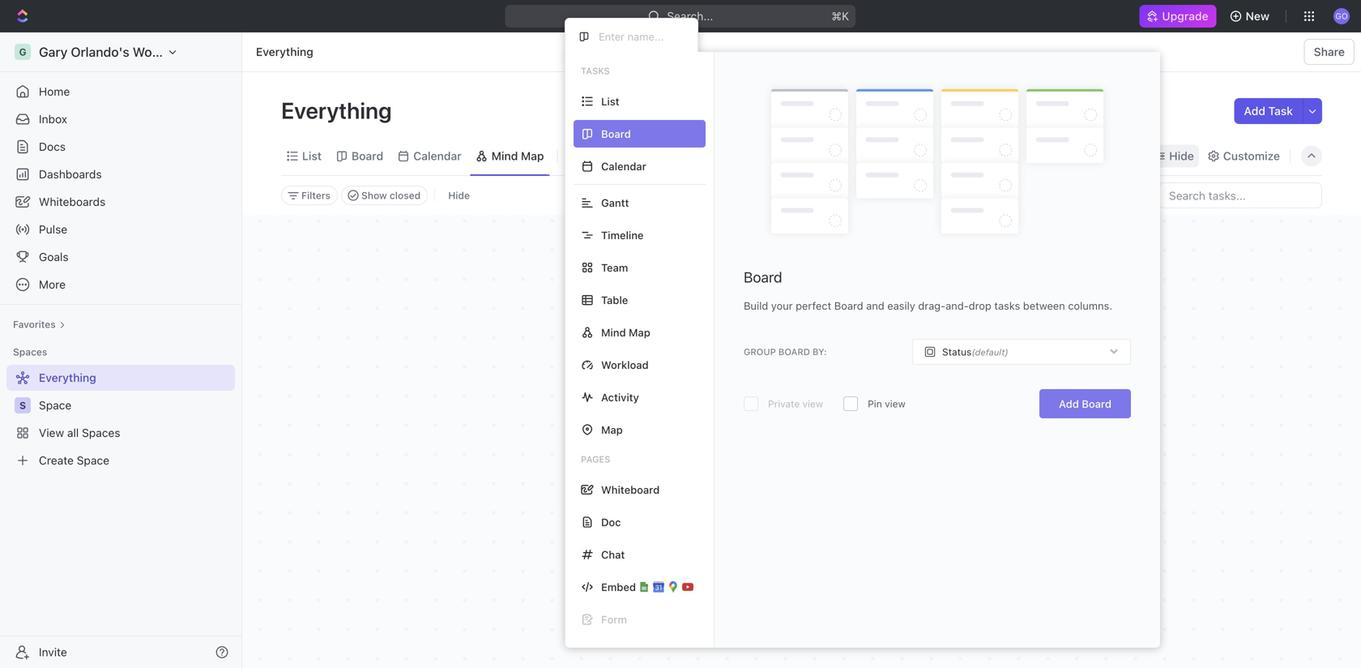 Task type: vqa. For each thing, say whether or not it's contained in the screenshot.
The Scratch on the top left of the page
no



Task type: describe. For each thing, give the bounding box(es) containing it.
easily
[[888, 300, 916, 312]]

closed
[[390, 190, 421, 201]]

upgrade link
[[1140, 5, 1217, 28]]

2 horizontal spatial map
[[629, 326, 651, 338]]

and
[[867, 300, 885, 312]]

group
[[744, 347, 777, 357]]

0 vertical spatial everything
[[256, 45, 314, 58]]

no matching results found.
[[712, 492, 892, 510]]

workload
[[602, 359, 649, 371]]

private view
[[769, 398, 824, 410]]

add task
[[1245, 104, 1294, 118]]

tasks
[[995, 300, 1021, 312]]

(default)
[[972, 347, 1009, 358]]

1 horizontal spatial mind
[[602, 326, 626, 338]]

search...
[[668, 9, 714, 23]]

private
[[769, 398, 800, 410]]

status
[[943, 346, 972, 358]]

home link
[[6, 79, 235, 105]]

inbox
[[39, 112, 67, 126]]

activity
[[602, 391, 640, 403]]

new button
[[1224, 3, 1280, 29]]

show
[[362, 190, 387, 201]]

list link
[[299, 145, 322, 167]]

whiteboard
[[602, 484, 660, 496]]

view
[[586, 149, 612, 163]]

1 vertical spatial list
[[302, 149, 322, 163]]

view for pin view
[[885, 398, 906, 410]]

share button
[[1305, 39, 1355, 65]]

0 vertical spatial mind
[[492, 149, 518, 163]]

share
[[1315, 45, 1346, 58]]

board link
[[349, 145, 384, 167]]

tree inside sidebar navigation
[[6, 365, 235, 473]]

columns.
[[1069, 300, 1113, 312]]

pages
[[581, 454, 611, 465]]

Enter name... field
[[597, 30, 685, 43]]

form
[[602, 613, 627, 625]]

1 vertical spatial mind map
[[602, 326, 651, 338]]

search button
[[1084, 145, 1147, 167]]

and-
[[946, 300, 969, 312]]

view for private view
[[803, 398, 824, 410]]

1 horizontal spatial calendar
[[602, 160, 647, 172]]

add task button
[[1235, 98, 1304, 124]]

status (default)
[[943, 346, 1009, 358]]

matching
[[735, 492, 797, 510]]

new
[[1247, 9, 1270, 23]]

0 horizontal spatial mind map
[[492, 149, 544, 163]]

pin view
[[868, 398, 906, 410]]

docs link
[[6, 134, 235, 160]]

⌘k
[[832, 9, 850, 23]]

hide inside button
[[448, 190, 470, 201]]

task
[[1269, 104, 1294, 118]]



Task type: locate. For each thing, give the bounding box(es) containing it.
2 vertical spatial map
[[602, 424, 623, 436]]

hide
[[1170, 149, 1195, 163], [448, 190, 470, 201]]

goals link
[[6, 244, 235, 270]]

your
[[772, 300, 793, 312]]

spaces
[[13, 346, 47, 358]]

inbox link
[[6, 106, 235, 132]]

perfect
[[796, 300, 832, 312]]

embed
[[602, 581, 636, 593]]

1 horizontal spatial add
[[1245, 104, 1266, 118]]

mind map link
[[489, 145, 544, 167]]

1 vertical spatial mind
[[602, 326, 626, 338]]

0 horizontal spatial calendar
[[414, 149, 462, 163]]

group board by:
[[744, 347, 827, 357]]

mind
[[492, 149, 518, 163], [602, 326, 626, 338]]

goals
[[39, 250, 69, 263]]

search
[[1105, 149, 1142, 163]]

docs
[[39, 140, 66, 153]]

mind down table
[[602, 326, 626, 338]]

0 horizontal spatial list
[[302, 149, 322, 163]]

upgrade
[[1163, 9, 1209, 23]]

add board
[[1060, 398, 1112, 410]]

customize button
[[1203, 145, 1286, 167]]

Search tasks... text field
[[1160, 183, 1322, 208]]

dashboards link
[[6, 161, 235, 187]]

doc
[[602, 516, 621, 528]]

pulse link
[[6, 216, 235, 242]]

favorites
[[13, 319, 56, 330]]

show closed button
[[341, 186, 428, 205]]

list
[[602, 95, 620, 107], [302, 149, 322, 163]]

0 horizontal spatial hide
[[448, 190, 470, 201]]

add inside button
[[1245, 104, 1266, 118]]

0 horizontal spatial mind
[[492, 149, 518, 163]]

calendar up gantt
[[602, 160, 647, 172]]

found.
[[849, 492, 892, 510]]

view button
[[565, 145, 617, 167]]

mind map left view dropdown button
[[492, 149, 544, 163]]

mind map up workload
[[602, 326, 651, 338]]

0 vertical spatial add
[[1245, 104, 1266, 118]]

everything link
[[252, 42, 318, 62]]

2 view from the left
[[885, 398, 906, 410]]

calendar
[[414, 149, 462, 163], [602, 160, 647, 172]]

1 vertical spatial map
[[629, 326, 651, 338]]

pin
[[868, 398, 883, 410]]

hide down calendar "link"
[[448, 190, 470, 201]]

table
[[602, 294, 629, 306]]

mind map
[[492, 149, 544, 163], [602, 326, 651, 338]]

drag-
[[919, 300, 946, 312]]

no
[[712, 492, 731, 510]]

pulse
[[39, 223, 67, 236]]

view button
[[565, 137, 617, 175]]

favorites button
[[6, 315, 72, 334]]

sidebar navigation
[[0, 32, 242, 668]]

view
[[803, 398, 824, 410], [885, 398, 906, 410]]

invite
[[39, 645, 67, 659]]

1 view from the left
[[803, 398, 824, 410]]

calendar link
[[410, 145, 462, 167]]

customize
[[1224, 149, 1281, 163]]

dashboards
[[39, 167, 102, 181]]

mind right calendar "link"
[[492, 149, 518, 163]]

1 horizontal spatial list
[[602, 95, 620, 107]]

build
[[744, 300, 769, 312]]

build your perfect board and easily drag-and-drop tasks between columns.
[[744, 300, 1113, 312]]

0 horizontal spatial add
[[1060, 398, 1080, 410]]

between
[[1024, 300, 1066, 312]]

1 horizontal spatial view
[[885, 398, 906, 410]]

list left board link
[[302, 149, 322, 163]]

hide button
[[442, 186, 477, 205]]

board
[[779, 347, 811, 357]]

tree
[[6, 365, 235, 473]]

map inside mind map link
[[521, 149, 544, 163]]

calendar up hide button
[[414, 149, 462, 163]]

whiteboards
[[39, 195, 106, 208]]

whiteboards link
[[6, 189, 235, 215]]

add
[[1245, 104, 1266, 118], [1060, 398, 1080, 410]]

1 horizontal spatial map
[[602, 424, 623, 436]]

timeline
[[602, 229, 644, 241]]

view right the private
[[803, 398, 824, 410]]

map down activity on the bottom left of page
[[602, 424, 623, 436]]

1 horizontal spatial mind map
[[602, 326, 651, 338]]

map up workload
[[629, 326, 651, 338]]

calendar inside calendar "link"
[[414, 149, 462, 163]]

1 vertical spatial hide
[[448, 190, 470, 201]]

add for add board
[[1060, 398, 1080, 410]]

map
[[521, 149, 544, 163], [629, 326, 651, 338], [602, 424, 623, 436]]

0 horizontal spatial view
[[803, 398, 824, 410]]

map left view dropdown button
[[521, 149, 544, 163]]

tasks
[[581, 66, 610, 76]]

hide inside dropdown button
[[1170, 149, 1195, 163]]

0 vertical spatial list
[[602, 95, 620, 107]]

0 vertical spatial map
[[521, 149, 544, 163]]

team
[[602, 261, 629, 274]]

by:
[[813, 347, 827, 357]]

0 vertical spatial hide
[[1170, 149, 1195, 163]]

0 horizontal spatial map
[[521, 149, 544, 163]]

1 vertical spatial add
[[1060, 398, 1080, 410]]

add for add task
[[1245, 104, 1266, 118]]

hide right search
[[1170, 149, 1195, 163]]

drop
[[969, 300, 992, 312]]

everything
[[256, 45, 314, 58], [281, 97, 397, 124]]

1 vertical spatial everything
[[281, 97, 397, 124]]

0 vertical spatial mind map
[[492, 149, 544, 163]]

view right pin
[[885, 398, 906, 410]]

results
[[801, 492, 846, 510]]

1 horizontal spatial hide
[[1170, 149, 1195, 163]]

board
[[352, 149, 384, 163], [744, 268, 783, 286], [835, 300, 864, 312], [1083, 398, 1112, 410]]

gantt
[[602, 197, 629, 209]]

show closed
[[362, 190, 421, 201]]

list down tasks
[[602, 95, 620, 107]]

home
[[39, 85, 70, 98]]

chat
[[602, 548, 625, 561]]

hide button
[[1151, 145, 1200, 167]]



